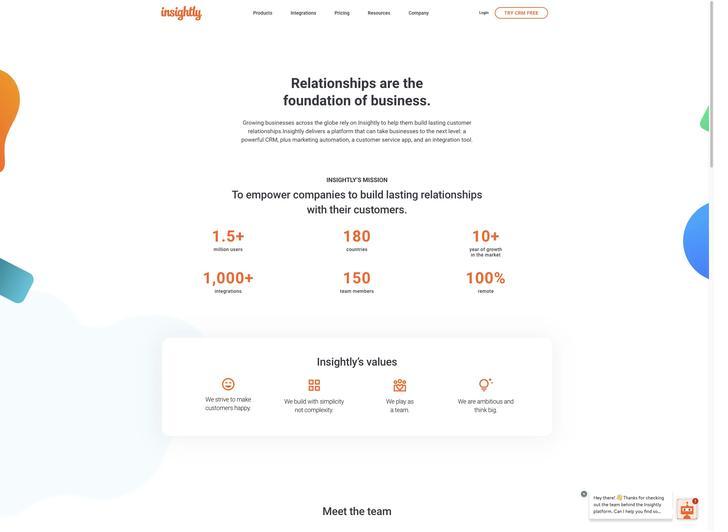 Task type: locate. For each thing, give the bounding box(es) containing it.
them
[[400, 119, 414, 126]]

0 horizontal spatial businesses
[[266, 119, 295, 126]]

and left an
[[414, 136, 424, 143]]

insightly
[[359, 119, 380, 126]]

1 horizontal spatial team
[[368, 505, 392, 518]]

foundation
[[284, 92, 351, 109]]

customer up 'level:'
[[448, 119, 472, 126]]

integrations
[[215, 289, 242, 294]]

across
[[296, 119, 313, 126]]

that
[[355, 128, 365, 135]]

happy.
[[235, 404, 251, 412]]

next
[[437, 128, 448, 135]]

of
[[355, 92, 368, 109], [481, 247, 486, 252]]

0 horizontal spatial of
[[355, 92, 368, 109]]

are inside we are ambitious and think big.
[[468, 398, 476, 405]]

relationships.insightly
[[248, 128, 305, 135]]

2 horizontal spatial build
[[415, 119, 428, 126]]

empower
[[246, 188, 291, 201]]

of right year
[[481, 247, 486, 252]]

the inside 10+ year of growth in the market
[[477, 252, 484, 258]]

we inside we strive to make customers happy.
[[206, 396, 214, 403]]

0 vertical spatial lasting
[[429, 119, 446, 126]]

insightly's
[[327, 176, 362, 184]]

are up think
[[468, 398, 476, 405]]

1 vertical spatial lasting
[[387, 188, 419, 201]]

lasting inside to empower companies to build lasting relationships with their customers.
[[387, 188, 419, 201]]

the inside relationships are the foundation of business.
[[404, 75, 424, 91]]

1 horizontal spatial lasting
[[429, 119, 446, 126]]

we for we play as a team.
[[387, 398, 395, 405]]

level:
[[449, 128, 462, 135]]

0 horizontal spatial and
[[414, 136, 424, 143]]

build down mission
[[361, 188, 384, 201]]

and right ambitious
[[505, 398, 514, 405]]

a
[[327, 128, 330, 135], [463, 128, 467, 135], [352, 136, 355, 143], [391, 406, 394, 414]]

1 vertical spatial and
[[505, 398, 514, 405]]

build up not
[[294, 398, 307, 405]]

build right them
[[415, 119, 428, 126]]

lasting
[[429, 119, 446, 126], [387, 188, 419, 201]]

try crm free link
[[495, 7, 549, 19]]

mission
[[363, 176, 388, 184]]

1 horizontal spatial customer
[[448, 119, 472, 126]]

2 vertical spatial build
[[294, 398, 307, 405]]

1 vertical spatial of
[[481, 247, 486, 252]]

0 horizontal spatial team
[[341, 289, 352, 294]]

we inside we are ambitious and think big.
[[459, 398, 467, 405]]

rely
[[340, 119, 349, 126]]

a left team.
[[391, 406, 394, 414]]

are up business.
[[380, 75, 400, 91]]

powerful
[[242, 136, 264, 143]]

businesses down them
[[390, 128, 419, 135]]

the
[[404, 75, 424, 91], [315, 119, 323, 126], [427, 128, 435, 135], [477, 252, 484, 258], [350, 505, 365, 518]]

0 horizontal spatial customer
[[357, 136, 381, 143]]

we for we are ambitious and think big.
[[459, 398, 467, 405]]

we are ambitious and think big.
[[459, 398, 514, 414]]

simplicity
[[320, 398, 344, 405]]

1 vertical spatial are
[[468, 398, 476, 405]]

0 horizontal spatial lasting
[[387, 188, 419, 201]]

1 horizontal spatial and
[[505, 398, 514, 405]]

build
[[415, 119, 428, 126], [361, 188, 384, 201], [294, 398, 307, 405]]

with inside to empower companies to build lasting relationships with their customers.
[[307, 203, 327, 216]]

lasting inside growing businesses across the globe rely on insightly to help them build lasting customer relationships.insightly delivers a platform that can take businesses to the next level: a powerful crm, plus marketing automation, a customer service app, and an integration tool.
[[429, 119, 446, 126]]

complexity.
[[305, 406, 334, 414]]

lasting up customers.
[[387, 188, 419, 201]]

the right in
[[477, 252, 484, 258]]

with inside we build with simplicity not complexity.
[[308, 398, 319, 405]]

with down companies
[[307, 203, 327, 216]]

and
[[414, 136, 424, 143], [505, 398, 514, 405]]

with up complexity.
[[308, 398, 319, 405]]

150 team members
[[341, 269, 374, 294]]

1 vertical spatial with
[[308, 398, 319, 405]]

the up an
[[427, 128, 435, 135]]

meet
[[323, 505, 347, 518]]

in
[[472, 252, 476, 258]]

a up tool.
[[463, 128, 467, 135]]

team
[[341, 289, 352, 294], [368, 505, 392, 518]]

0 vertical spatial with
[[307, 203, 327, 216]]

0 vertical spatial build
[[415, 119, 428, 126]]

1 horizontal spatial build
[[361, 188, 384, 201]]

customer
[[448, 119, 472, 126], [357, 136, 381, 143]]

we inside we build with simplicity not complexity.
[[285, 398, 293, 405]]

0 vertical spatial businesses
[[266, 119, 295, 126]]

businesses up relationships.insightly
[[266, 119, 295, 126]]

businesses
[[266, 119, 295, 126], [390, 128, 419, 135]]

1 vertical spatial build
[[361, 188, 384, 201]]

products
[[253, 10, 273, 16]]

login link
[[480, 10, 489, 16]]

0 vertical spatial and
[[414, 136, 424, 143]]

resources link
[[368, 9, 391, 18]]

0 horizontal spatial build
[[294, 398, 307, 405]]

to
[[382, 119, 387, 126], [420, 128, 426, 135], [349, 188, 358, 201], [231, 396, 236, 403]]

of inside 10+ year of growth in the market
[[481, 247, 486, 252]]

customer down can
[[357, 136, 381, 143]]

take
[[378, 128, 389, 135]]

1 horizontal spatial are
[[468, 398, 476, 405]]

lasting up next
[[429, 119, 446, 126]]

100%
[[466, 269, 507, 287]]

we inside we play as a team.
[[387, 398, 395, 405]]

0 vertical spatial of
[[355, 92, 368, 109]]

customers
[[206, 404, 233, 412]]

we strive to make customers happy.
[[206, 396, 251, 412]]

meet the team
[[323, 505, 392, 518]]

growing
[[243, 119, 264, 126]]

0 vertical spatial team
[[341, 289, 352, 294]]

build inside growing businesses across the globe rely on insightly to help them build lasting customer relationships.insightly delivers a platform that can take businesses to the next level: a powerful crm, plus marketing automation, a customer service app, and an integration tool.
[[415, 119, 428, 126]]

build inside we build with simplicity not complexity.
[[294, 398, 307, 405]]

the up business.
[[404, 75, 424, 91]]

companies
[[293, 188, 346, 201]]

1 horizontal spatial of
[[481, 247, 486, 252]]

to up take
[[382, 119, 387, 126]]

of up on
[[355, 92, 368, 109]]

are inside relationships are the foundation of business.
[[380, 75, 400, 91]]

0 horizontal spatial are
[[380, 75, 400, 91]]

1 horizontal spatial businesses
[[390, 128, 419, 135]]

to right strive
[[231, 396, 236, 403]]

0 vertical spatial are
[[380, 75, 400, 91]]

to down insightly's mission on the top of the page
[[349, 188, 358, 201]]



Task type: vqa. For each thing, say whether or not it's contained in the screenshot.
marketing at the top
yes



Task type: describe. For each thing, give the bounding box(es) containing it.
10+
[[473, 227, 500, 245]]

crm
[[515, 10, 526, 15]]

make
[[237, 396, 251, 403]]

we play as a team.
[[387, 398, 414, 414]]

marketing
[[293, 136, 319, 143]]

1.5+ million users
[[212, 227, 245, 252]]

a down the "globe"
[[327, 128, 330, 135]]

automation,
[[320, 136, 351, 143]]

million
[[214, 247, 229, 252]]

ambitious
[[478, 398, 503, 405]]

1 vertical spatial team
[[368, 505, 392, 518]]

countries
[[347, 247, 368, 252]]

insightly's values
[[317, 355, 398, 368]]

integrations link
[[291, 9, 317, 18]]

try
[[505, 10, 514, 15]]

app,
[[402, 136, 413, 143]]

150
[[343, 269, 372, 287]]

company link
[[409, 9, 429, 18]]

growing businesses across the globe rely on insightly to help them build lasting customer relationships.insightly delivers a platform that can take businesses to the next level: a powerful crm, plus marketing automation, a customer service app, and an integration tool.
[[242, 119, 473, 143]]

remote
[[478, 289, 494, 294]]

products link
[[253, 9, 273, 18]]

growth
[[487, 247, 503, 252]]

pricing
[[335, 10, 350, 16]]

100% remote
[[466, 269, 507, 294]]

play
[[396, 398, 407, 405]]

and inside we are ambitious and think big.
[[505, 398, 514, 405]]

1.5+
[[212, 227, 245, 245]]

login
[[480, 10, 489, 15]]

1,000+
[[203, 269, 254, 287]]

crm,
[[266, 136, 279, 143]]

not
[[295, 406, 304, 414]]

on
[[351, 119, 357, 126]]

build inside to empower companies to build lasting relationships with their customers.
[[361, 188, 384, 201]]

180 countries
[[343, 227, 372, 252]]

of inside relationships are the foundation of business.
[[355, 92, 368, 109]]

resources
[[368, 10, 391, 16]]

insightly's mission
[[327, 176, 388, 184]]

180
[[343, 227, 372, 245]]

to up an
[[420, 128, 426, 135]]

1,000+ integrations
[[203, 269, 254, 294]]

their
[[330, 203, 351, 216]]

to empower companies to build lasting relationships with their customers.
[[232, 188, 483, 216]]

to inside to empower companies to build lasting relationships with their customers.
[[349, 188, 358, 201]]

service
[[382, 136, 401, 143]]

we for we strive to make customers happy.
[[206, 396, 214, 403]]

platform
[[332, 128, 354, 135]]

year
[[470, 247, 480, 252]]

insightly's
[[317, 355, 364, 368]]

strive
[[215, 396, 229, 403]]

are for ambitious
[[468, 398, 476, 405]]

team inside 150 team members
[[341, 289, 352, 294]]

insightly logo link
[[161, 6, 243, 20]]

we build with simplicity not complexity.
[[285, 398, 344, 414]]

the right meet
[[350, 505, 365, 518]]

members
[[353, 289, 374, 294]]

1 vertical spatial businesses
[[390, 128, 419, 135]]

try crm free button
[[495, 7, 549, 19]]

integrations
[[291, 10, 317, 16]]

customers.
[[354, 203, 408, 216]]

are for the
[[380, 75, 400, 91]]

relationships are the foundation of business.
[[284, 75, 431, 109]]

relationships
[[421, 188, 483, 201]]

10+ year of growth in the market
[[470, 227, 503, 258]]

globe
[[324, 119, 339, 126]]

think
[[475, 406, 487, 414]]

big.
[[489, 406, 498, 414]]

as
[[408, 398, 414, 405]]

tool.
[[462, 136, 473, 143]]

users
[[231, 247, 243, 252]]

an
[[425, 136, 432, 143]]

can
[[367, 128, 376, 135]]

to inside we strive to make customers happy.
[[231, 396, 236, 403]]

the up delivers
[[315, 119, 323, 126]]

insightly logo image
[[161, 6, 202, 20]]

delivers
[[306, 128, 326, 135]]

help
[[388, 119, 399, 126]]

team.
[[395, 406, 410, 414]]

1 vertical spatial customer
[[357, 136, 381, 143]]

pricing link
[[335, 9, 350, 18]]

company
[[409, 10, 429, 16]]

business.
[[371, 92, 431, 109]]

we for we build with simplicity not complexity.
[[285, 398, 293, 405]]

market
[[486, 252, 501, 258]]

to
[[232, 188, 244, 201]]

try crm free
[[505, 10, 539, 15]]

a inside we play as a team.
[[391, 406, 394, 414]]

relationships
[[291, 75, 377, 91]]

0 vertical spatial customer
[[448, 119, 472, 126]]

plus
[[280, 136, 291, 143]]

a down the platform
[[352, 136, 355, 143]]

values
[[367, 355, 398, 368]]

and inside growing businesses across the globe rely on insightly to help them build lasting customer relationships.insightly delivers a platform that can take businesses to the next level: a powerful crm, plus marketing automation, a customer service app, and an integration tool.
[[414, 136, 424, 143]]

integration
[[433, 136, 461, 143]]



